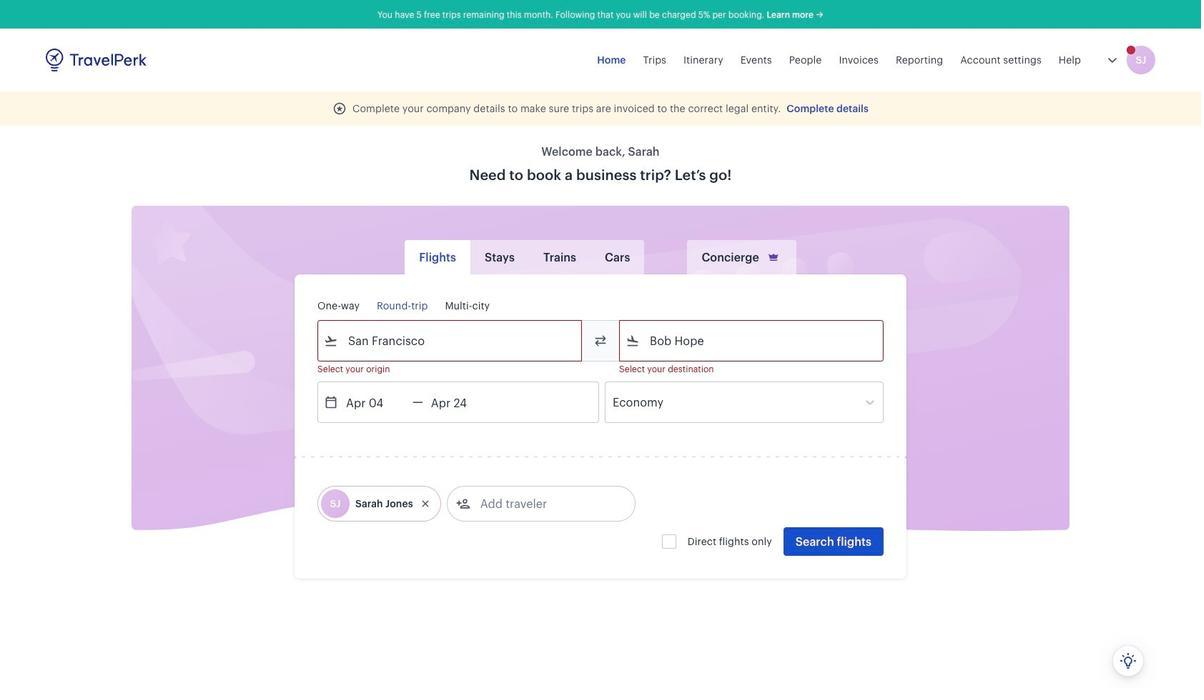 Task type: describe. For each thing, give the bounding box(es) containing it.
Return text field
[[423, 383, 498, 423]]



Task type: locate. For each thing, give the bounding box(es) containing it.
Depart text field
[[338, 383, 413, 423]]

Add traveler search field
[[470, 493, 619, 516]]

To search field
[[640, 330, 865, 353]]

From search field
[[338, 330, 563, 353]]



Task type: vqa. For each thing, say whether or not it's contained in the screenshot.
"Add First Traveler" search field at the bottom left of page
no



